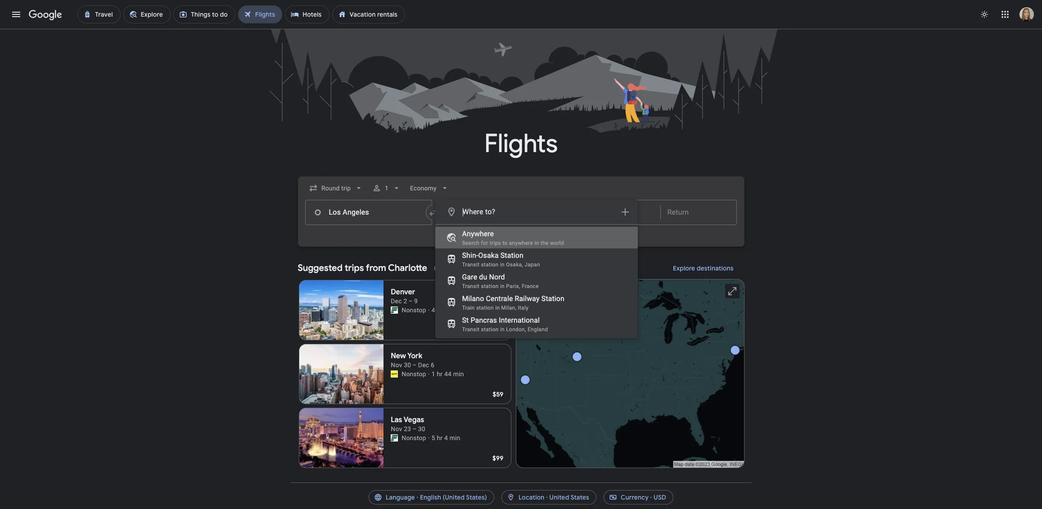 Task type: locate. For each thing, give the bounding box(es) containing it.
new
[[391, 352, 406, 361]]

1 vertical spatial $59
[[493, 390, 503, 398]]

denver
[[391, 288, 415, 297]]

station down gare du nord option in the bottom of the page
[[541, 294, 564, 303]]

in inside gare du nord transit station in paris, france
[[500, 283, 505, 289]]

station inside milano centrale railway station train station in milan, italy
[[541, 294, 564, 303]]

nonstop
[[402, 307, 426, 314], [402, 370, 426, 378], [402, 434, 426, 442]]

in for nord
[[500, 283, 505, 289]]

main menu image
[[11, 9, 22, 20]]

transit for gare
[[462, 283, 480, 289]]

nov
[[391, 361, 402, 369], [391, 425, 402, 433]]

59 US dollars text field
[[493, 390, 503, 398]]

6
[[431, 361, 434, 369]]

suggested trips from charlotte region
[[298, 257, 744, 472]]

2 hr from the top
[[437, 370, 443, 378]]

0 horizontal spatial station
[[500, 251, 523, 260]]

nov inside las vegas nov 23 – 30
[[391, 425, 402, 433]]

in left the on the right
[[535, 240, 539, 246]]

0 vertical spatial explore
[[516, 242, 538, 250]]

in inside "anywhere search for trips to anywhere in the world"
[[535, 240, 539, 246]]

station down du
[[481, 283, 499, 289]]

explore
[[516, 242, 538, 250], [673, 264, 695, 272]]

2  image from the top
[[428, 433, 430, 442]]

0 vertical spatial min
[[450, 307, 460, 314]]

trips left from
[[345, 262, 364, 274]]

du
[[479, 273, 487, 281]]

2 $59 from the top
[[493, 390, 503, 398]]

in down centrale
[[495, 305, 500, 311]]

4 right the 5
[[444, 434, 448, 442]]

2 vertical spatial transit
[[462, 326, 480, 333]]

explore destinations
[[673, 264, 734, 272]]

station
[[481, 262, 499, 268], [481, 283, 499, 289], [476, 305, 494, 311], [481, 326, 499, 333]]

None text field
[[305, 200, 432, 225]]

1 vertical spatial station
[[541, 294, 564, 303]]

1
[[385, 185, 388, 192], [444, 307, 448, 314], [432, 370, 435, 378]]

nov for new
[[391, 361, 402, 369]]

1 vertical spatial 4
[[444, 434, 448, 442]]

4 hr 1 min
[[432, 307, 460, 314]]

$99
[[492, 454, 503, 462]]

30 – dec
[[404, 361, 429, 369]]

2 – 9
[[404, 298, 418, 305]]

1 horizontal spatial station
[[541, 294, 564, 303]]

destination, select multiple airports image
[[620, 207, 630, 217]]

None field
[[305, 180, 367, 196], [406, 180, 453, 196], [305, 180, 367, 196], [406, 180, 453, 196]]

0 horizontal spatial 1
[[385, 185, 388, 192]]

1 for 1 hr 44 min
[[432, 370, 435, 378]]

united states
[[549, 493, 589, 501]]

1 vertical spatial nov
[[391, 425, 402, 433]]

3 transit from the top
[[462, 326, 480, 333]]

vegas
[[404, 415, 424, 424]]

1 horizontal spatial 1
[[432, 370, 435, 378]]

currency
[[621, 493, 649, 501]]

list box inside flight search box
[[435, 225, 638, 339]]

station inside milano centrale railway station train station in milan, italy
[[476, 305, 494, 311]]

 image left 4 hr 1 min
[[428, 306, 430, 315]]

2 vertical spatial hr
[[437, 434, 443, 442]]

osaka
[[478, 251, 499, 260]]

 image left the 5
[[428, 433, 430, 442]]

hr left the train
[[437, 307, 443, 314]]

2 nov from the top
[[391, 425, 402, 433]]

min
[[450, 307, 460, 314], [453, 370, 464, 378], [450, 434, 460, 442]]

trips left to
[[490, 240, 501, 246]]

0 horizontal spatial trips
[[345, 262, 364, 274]]

trips
[[490, 240, 501, 246], [345, 262, 364, 274]]

 image
[[428, 306, 430, 315], [428, 433, 430, 442]]

2 nonstop from the top
[[402, 370, 426, 378]]

1 hr from the top
[[437, 307, 443, 314]]

transit inside gare du nord transit station in paris, france
[[462, 283, 480, 289]]

min left the train
[[450, 307, 460, 314]]

st
[[462, 316, 469, 325]]

centrale
[[486, 294, 513, 303]]

Flight search field
[[291, 176, 752, 339]]

0 vertical spatial trips
[[490, 240, 501, 246]]

1 horizontal spatial 4
[[444, 434, 448, 442]]

transit down the st
[[462, 326, 480, 333]]

2 vertical spatial min
[[450, 434, 460, 442]]

hr left "44"
[[437, 370, 443, 378]]

list box containing anywhere
[[435, 225, 638, 339]]

paris,
[[506, 283, 520, 289]]

transit inside shin-osaka station transit station in osaka, japan
[[462, 262, 480, 268]]

1 vertical spatial transit
[[462, 283, 480, 289]]

hr right the 5
[[437, 434, 443, 442]]

states)
[[466, 493, 487, 501]]

0 vertical spatial nonstop
[[402, 307, 426, 314]]

dec
[[391, 298, 402, 305]]

in down the nord
[[500, 283, 505, 289]]

gare du nord option
[[435, 270, 638, 292]]

1  image from the top
[[428, 306, 430, 315]]

0 horizontal spatial 4
[[432, 307, 435, 314]]

4
[[432, 307, 435, 314], [444, 434, 448, 442]]

4 left the train
[[432, 307, 435, 314]]

1 vertical spatial nonstop
[[402, 370, 426, 378]]

in left london,
[[500, 326, 505, 333]]

0 vertical spatial station
[[500, 251, 523, 260]]

list box
[[435, 225, 638, 339]]

search
[[462, 240, 479, 246]]

station up 'osaka,'
[[500, 251, 523, 260]]

3 hr from the top
[[437, 434, 443, 442]]

1 nonstop from the top
[[402, 307, 426, 314]]

1 vertical spatial  image
[[428, 433, 430, 442]]

min right the 5
[[450, 434, 460, 442]]

osaka,
[[506, 262, 523, 268]]

nov for las
[[391, 425, 402, 433]]

 image
[[428, 370, 430, 379]]

enter your destination dialog
[[435, 199, 638, 339]]

0 vertical spatial $59
[[493, 326, 503, 334]]

york
[[407, 352, 422, 361]]

transit inside st pancras international transit station in london, england
[[462, 326, 480, 333]]

transit
[[462, 262, 480, 268], [462, 283, 480, 289], [462, 326, 480, 333]]

new york nov 30 – dec 6
[[391, 352, 434, 369]]

$59
[[493, 326, 503, 334], [493, 390, 503, 398]]

1 nov from the top
[[391, 361, 402, 369]]

0 vertical spatial 1
[[385, 185, 388, 192]]

Return text field
[[667, 200, 729, 225]]

shin-osaka station transit station in osaka, japan
[[462, 251, 540, 268]]

1 inside 1 'popup button'
[[385, 185, 388, 192]]

the
[[541, 240, 549, 246]]

nov down las at the left of page
[[391, 425, 402, 433]]

denver dec 2 – 9
[[391, 288, 418, 305]]

nov inside new york nov 30 – dec 6
[[391, 361, 402, 369]]

station inside gare du nord transit station in paris, france
[[481, 283, 499, 289]]

nonstop down 30 – dec
[[402, 370, 426, 378]]

hr
[[437, 307, 443, 314], [437, 370, 443, 378], [437, 434, 443, 442]]

hr for las vegas
[[437, 434, 443, 442]]

flights
[[484, 128, 558, 160]]

0 horizontal spatial explore
[[516, 242, 538, 250]]

explore for explore destinations
[[673, 264, 695, 272]]

station inside shin-osaka station transit station in osaka, japan
[[481, 262, 499, 268]]

1 vertical spatial min
[[453, 370, 464, 378]]

1 $59 from the top
[[493, 326, 503, 334]]

min right "44"
[[453, 370, 464, 378]]

in left 'osaka,'
[[500, 262, 505, 268]]

gare du nord transit station in paris, france
[[462, 273, 539, 289]]

in
[[535, 240, 539, 246], [500, 262, 505, 268], [500, 283, 505, 289], [495, 305, 500, 311], [500, 326, 505, 333]]

milan,
[[501, 305, 516, 311]]

station inside st pancras international transit station in london, england
[[481, 326, 499, 333]]

in inside milano centrale railway station train station in milan, italy
[[495, 305, 500, 311]]

milano centrale railway station train station in milan, italy
[[462, 294, 564, 311]]

1 vertical spatial hr
[[437, 370, 443, 378]]

0 vertical spatial nov
[[391, 361, 402, 369]]

transit down gare
[[462, 283, 480, 289]]

2 vertical spatial nonstop
[[402, 434, 426, 442]]

station
[[500, 251, 523, 260], [541, 294, 564, 303]]

frontier image
[[391, 307, 398, 314]]

0 vertical spatial  image
[[428, 306, 430, 315]]

nov down new
[[391, 361, 402, 369]]

milano
[[462, 294, 484, 303]]

 image for las vegas
[[428, 433, 430, 442]]

in for international
[[500, 326, 505, 333]]

in for station
[[500, 262, 505, 268]]

0 vertical spatial 4
[[432, 307, 435, 314]]

nonstop down 2 – 9
[[402, 307, 426, 314]]

1 vertical spatial trips
[[345, 262, 364, 274]]

explore inside flight search box
[[516, 242, 538, 250]]

transit for shin-
[[462, 262, 480, 268]]

$59 for new york
[[493, 390, 503, 398]]

2 transit from the top
[[462, 283, 480, 289]]

1 transit from the top
[[462, 262, 480, 268]]

1 vertical spatial explore
[[673, 264, 695, 272]]

nonstop for york
[[402, 370, 426, 378]]

shin-
[[462, 251, 478, 260]]

transit down "shin-" on the left of the page
[[462, 262, 480, 268]]

1 horizontal spatial trips
[[490, 240, 501, 246]]

anywhere
[[509, 240, 533, 246]]

2 vertical spatial 1
[[432, 370, 435, 378]]

trips inside "region"
[[345, 262, 364, 274]]

in inside st pancras international transit station in london, england
[[500, 326, 505, 333]]

0 vertical spatial hr
[[437, 307, 443, 314]]

1 button
[[369, 177, 405, 199]]

station up pancras
[[476, 305, 494, 311]]

nonstop down 23 – 30
[[402, 434, 426, 442]]

0 vertical spatial transit
[[462, 262, 480, 268]]

3 nonstop from the top
[[402, 434, 426, 442]]

in inside shin-osaka station transit station in osaka, japan
[[500, 262, 505, 268]]

2 horizontal spatial 1
[[444, 307, 448, 314]]

1 horizontal spatial explore
[[673, 264, 695, 272]]

station down pancras
[[481, 326, 499, 333]]

station down osaka
[[481, 262, 499, 268]]

st pancras international transit station in london, england
[[462, 316, 548, 333]]

trips inside "anywhere search for trips to anywhere in the world"
[[490, 240, 501, 246]]

explore inside suggested trips from charlotte "region"
[[673, 264, 695, 272]]



Task type: vqa. For each thing, say whether or not it's contained in the screenshot.


Task type: describe. For each thing, give the bounding box(es) containing it.
min for las vegas
[[450, 434, 460, 442]]

5 hr 4 min
[[432, 434, 460, 442]]

destinations
[[697, 264, 734, 272]]

spirit image
[[391, 370, 398, 378]]

language
[[386, 493, 415, 501]]

station inside shin-osaka station transit station in osaka, japan
[[500, 251, 523, 260]]

59 US dollars text field
[[493, 326, 503, 334]]

99 US dollars text field
[[492, 454, 503, 462]]

milano centrale railway station option
[[435, 292, 638, 313]]

usd
[[654, 493, 666, 501]]

from
[[366, 262, 386, 274]]

5
[[432, 434, 435, 442]]

hr for denver
[[437, 307, 443, 314]]

44
[[444, 370, 452, 378]]

explore button
[[496, 237, 546, 255]]

italy
[[518, 305, 529, 311]]

station for pancras
[[481, 326, 499, 333]]

railway
[[515, 294, 540, 303]]

gare
[[462, 273, 477, 281]]

nonstop for dec
[[402, 307, 426, 314]]

anywhere search for trips to anywhere in the world
[[462, 230, 564, 246]]

 image for denver
[[428, 306, 430, 315]]

train
[[462, 305, 475, 311]]

location
[[519, 493, 544, 501]]

united
[[549, 493, 569, 501]]

shin-osaka station option
[[435, 248, 638, 270]]

suggested
[[298, 262, 343, 274]]

anywhere option
[[435, 227, 638, 248]]

world
[[550, 240, 564, 246]]

1 for 1
[[385, 185, 388, 192]]

english
[[420, 493, 441, 501]]

nonstop for vegas
[[402, 434, 426, 442]]

charlotte
[[388, 262, 427, 274]]

explore destinations button
[[662, 257, 744, 279]]

england
[[528, 326, 548, 333]]

transit for st
[[462, 326, 480, 333]]

for
[[481, 240, 488, 246]]

suggested trips from charlotte
[[298, 262, 427, 274]]

frontier image
[[391, 434, 398, 442]]

(united
[[443, 493, 465, 501]]

pancras
[[471, 316, 497, 325]]

where
[[463, 208, 483, 216]]

to
[[502, 240, 508, 246]]

las
[[391, 415, 402, 424]]

Departure text field
[[591, 200, 653, 225]]

las vegas nov 23 – 30
[[391, 415, 425, 433]]

1 vertical spatial 1
[[444, 307, 448, 314]]

min for denver
[[450, 307, 460, 314]]

change appearance image
[[974, 4, 995, 25]]

1 hr 44 min
[[432, 370, 464, 378]]

states
[[571, 493, 589, 501]]

none text field inside flight search box
[[305, 200, 432, 225]]

st pancras international option
[[435, 313, 638, 335]]

23 – 30
[[404, 425, 425, 433]]

anywhere
[[462, 230, 494, 238]]

Where else? text field
[[462, 201, 614, 223]]

hr for new york
[[437, 370, 443, 378]]

france
[[522, 283, 539, 289]]

station for osaka
[[481, 262, 499, 268]]

$59 for denver
[[493, 326, 503, 334]]

to?
[[485, 208, 495, 216]]

international
[[499, 316, 540, 325]]

english (united states)
[[420, 493, 487, 501]]

japan
[[525, 262, 540, 268]]

nord
[[489, 273, 505, 281]]

explore for explore
[[516, 242, 538, 250]]

min for new york
[[453, 370, 464, 378]]

station for du
[[481, 283, 499, 289]]

london,
[[506, 326, 526, 333]]

where to?
[[463, 208, 495, 216]]



